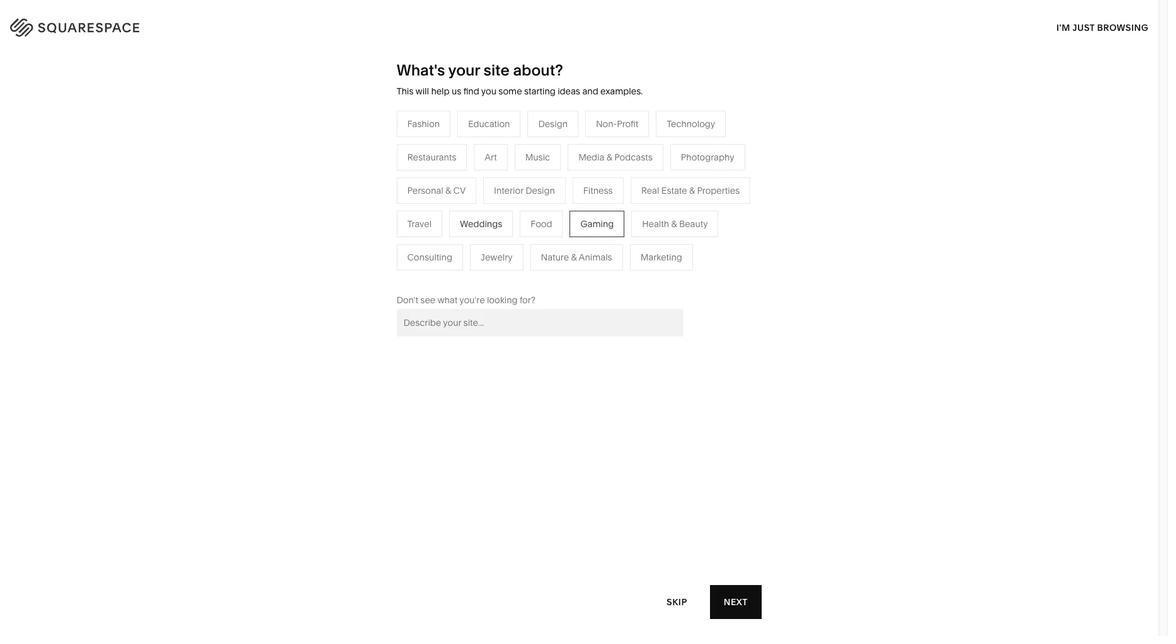 Task type: vqa. For each thing, say whether or not it's contained in the screenshot.
Emmeline Image at the bottom of page
no



Task type: locate. For each thing, give the bounding box(es) containing it.
1 vertical spatial weddings
[[454, 251, 497, 262]]

what's your site about? this will help us find you some starting ideas and examples.
[[397, 61, 643, 97]]

weddings down events link
[[454, 251, 497, 262]]

nature inside radio
[[541, 252, 569, 263]]

design down starting
[[538, 118, 568, 130]]

0 horizontal spatial podcasts
[[490, 213, 529, 224]]

this
[[397, 86, 414, 97]]

0 horizontal spatial media
[[454, 213, 480, 224]]

& right health
[[671, 219, 677, 230]]

skip
[[666, 597, 687, 608]]

estate inside real estate & properties option
[[661, 185, 687, 196]]

photography
[[681, 152, 734, 163]]

1 horizontal spatial real
[[641, 185, 659, 196]]

Music radio
[[515, 144, 561, 171]]

real estate & properties
[[641, 185, 740, 196], [454, 270, 553, 281]]

don't
[[397, 295, 418, 306]]

Real Estate & Properties radio
[[630, 178, 751, 204]]

1 horizontal spatial podcasts
[[615, 152, 653, 163]]

design
[[538, 118, 568, 130], [526, 185, 555, 196]]

0 vertical spatial nature
[[587, 194, 615, 205]]

& up 'beauty'
[[689, 185, 695, 196]]

0 vertical spatial properties
[[697, 185, 740, 196]]

help
[[431, 86, 450, 97]]

professional services
[[321, 194, 410, 205]]

fashion
[[407, 118, 440, 130]]

professional
[[321, 194, 372, 205]]

Health & Beauty radio
[[631, 211, 719, 237]]

1 vertical spatial media & podcasts
[[454, 213, 529, 224]]

media up 'home' at the top right
[[578, 152, 605, 163]]

real up the don't see what you're looking for?
[[454, 270, 473, 281]]

media up "events"
[[454, 213, 480, 224]]

1 horizontal spatial properties
[[697, 185, 740, 196]]

non- inside 'non-profit' option
[[596, 118, 617, 130]]

0 vertical spatial animals
[[625, 194, 659, 205]]

properties up for?
[[510, 270, 553, 281]]

estate
[[661, 185, 687, 196], [475, 270, 500, 281]]

0 vertical spatial estate
[[661, 185, 687, 196]]

fitness up fitness link
[[583, 185, 613, 196]]

1 vertical spatial restaurants
[[454, 194, 503, 205]]

media & podcasts up home & decor
[[578, 152, 653, 163]]

0 horizontal spatial properties
[[510, 270, 553, 281]]

jewelry
[[481, 252, 513, 263]]

1 horizontal spatial non-
[[596, 118, 617, 130]]

events link
[[454, 232, 495, 243]]

0 vertical spatial media
[[578, 152, 605, 163]]

0 vertical spatial fitness
[[583, 185, 613, 196]]

0 horizontal spatial animals
[[579, 252, 612, 263]]

nature down 'home' at the top right
[[587, 194, 615, 205]]

animals
[[625, 194, 659, 205], [579, 252, 612, 263]]

nature & animals
[[587, 194, 659, 205], [541, 252, 612, 263]]

1 horizontal spatial estate
[[661, 185, 687, 196]]

1 horizontal spatial real estate & properties
[[641, 185, 740, 196]]

animals down decor
[[625, 194, 659, 205]]

ideas
[[558, 86, 580, 97]]

real estate & properties link
[[454, 270, 566, 281]]

real estate & properties up 'beauty'
[[641, 185, 740, 196]]

profits
[[401, 232, 427, 243]]

animals down gaming
[[579, 252, 612, 263]]

travel up restaurants link
[[454, 175, 479, 186]]

home
[[587, 175, 613, 186]]

podcasts
[[615, 152, 653, 163], [490, 213, 529, 224]]

media & podcasts down restaurants link
[[454, 213, 529, 224]]

i'm just browsing link
[[1057, 10, 1149, 45]]

0 vertical spatial weddings
[[460, 219, 502, 230]]

0 vertical spatial non-
[[596, 118, 617, 130]]

see
[[420, 295, 436, 306]]

1 horizontal spatial nature
[[587, 194, 615, 205]]

1 vertical spatial design
[[526, 185, 555, 196]]

fitness link
[[587, 213, 629, 224]]

travel inside radio
[[407, 219, 432, 230]]

health
[[642, 219, 669, 230]]

nature & animals inside radio
[[541, 252, 612, 263]]

& down jewelry
[[502, 270, 508, 281]]

nature
[[587, 194, 615, 205], [541, 252, 569, 263]]

restaurants
[[407, 152, 456, 163], [454, 194, 503, 205]]

properties inside real estate & properties option
[[697, 185, 740, 196]]

Travel radio
[[397, 211, 442, 237]]

Fashion radio
[[397, 111, 451, 137]]

Design radio
[[528, 111, 578, 137]]

Personal & CV radio
[[397, 178, 476, 204]]

real up health
[[641, 185, 659, 196]]

media
[[578, 152, 605, 163], [454, 213, 480, 224]]

estate up the health & beauty
[[661, 185, 687, 196]]

0 vertical spatial media & podcasts
[[578, 152, 653, 163]]

1 vertical spatial animals
[[579, 252, 612, 263]]

1 horizontal spatial media
[[578, 152, 605, 163]]

home & decor
[[587, 175, 648, 186]]

design right interior
[[526, 185, 555, 196]]

Interior Design radio
[[483, 178, 566, 204]]

1 vertical spatial real
[[454, 270, 473, 281]]

restaurants down travel link
[[454, 194, 503, 205]]

&
[[607, 152, 612, 163], [615, 175, 621, 186], [445, 185, 451, 196], [689, 185, 695, 196], [617, 194, 623, 205], [483, 213, 488, 224], [671, 219, 677, 230], [372, 232, 378, 243], [571, 252, 577, 263], [502, 270, 508, 281]]

podcasts down interior
[[490, 213, 529, 224]]

weddings up events link
[[460, 219, 502, 230]]

looking
[[487, 295, 518, 306]]

interior design
[[494, 185, 555, 196]]

& down home & decor
[[617, 194, 623, 205]]

nature & animals down gaming
[[541, 252, 612, 263]]

will
[[416, 86, 429, 97]]

Education radio
[[457, 111, 521, 137]]

next
[[724, 597, 748, 608]]

non- down services
[[380, 232, 401, 243]]

Technology radio
[[656, 111, 726, 137]]

0 vertical spatial real estate & properties
[[641, 185, 740, 196]]

nature & animals down home & decor link
[[587, 194, 659, 205]]

podcasts up decor
[[615, 152, 653, 163]]

& inside radio
[[571, 252, 577, 263]]

beauty
[[679, 219, 708, 230]]

next button
[[710, 586, 762, 620]]

estate down weddings link
[[475, 270, 500, 281]]

what
[[438, 295, 458, 306]]

0 horizontal spatial non-
[[380, 232, 401, 243]]

media & podcasts
[[578, 152, 653, 163], [454, 213, 529, 224]]

1 vertical spatial media
[[454, 213, 480, 224]]

1 vertical spatial nature
[[541, 252, 569, 263]]

non- up the media & podcasts option
[[596, 118, 617, 130]]

0 horizontal spatial nature
[[541, 252, 569, 263]]

0 horizontal spatial travel
[[407, 219, 432, 230]]

real
[[641, 185, 659, 196], [454, 270, 473, 281]]

0 vertical spatial real
[[641, 185, 659, 196]]

i'm just browsing
[[1057, 22, 1149, 33]]

1 horizontal spatial media & podcasts
[[578, 152, 653, 163]]

weddings
[[460, 219, 502, 230], [454, 251, 497, 262]]

1 vertical spatial nature & animals
[[541, 252, 612, 263]]

0 vertical spatial podcasts
[[615, 152, 653, 163]]

real estate & properties down jewelry
[[454, 270, 553, 281]]

0 horizontal spatial estate
[[475, 270, 500, 281]]

technology
[[667, 118, 715, 130]]

0 horizontal spatial real estate & properties
[[454, 270, 553, 281]]

non-
[[596, 118, 617, 130], [380, 232, 401, 243]]

nature & animals link
[[587, 194, 671, 205]]

Photography radio
[[670, 144, 745, 171]]

media & podcasts inside option
[[578, 152, 653, 163]]

Food radio
[[520, 211, 563, 237]]

1 horizontal spatial animals
[[625, 194, 659, 205]]

travel link
[[454, 175, 491, 186]]

& down gaming radio at the top of the page
[[571, 252, 577, 263]]

squarespace logo link
[[25, 15, 249, 35]]

properties
[[697, 185, 740, 196], [510, 270, 553, 281]]

0 vertical spatial restaurants
[[407, 152, 456, 163]]

nature down food
[[541, 252, 569, 263]]

fitness
[[583, 185, 613, 196], [587, 213, 617, 224]]

profit
[[617, 118, 638, 130]]

& right community
[[372, 232, 378, 243]]

services
[[374, 194, 410, 205]]

travel up profits on the left of page
[[407, 219, 432, 230]]

just
[[1072, 22, 1095, 33]]

0 vertical spatial travel
[[454, 175, 479, 186]]

Consulting radio
[[397, 244, 463, 271]]

fitness down fitness 'option'
[[587, 213, 617, 224]]

interior
[[494, 185, 524, 196]]

travel
[[454, 175, 479, 186], [407, 219, 432, 230]]

decor
[[623, 175, 648, 186]]

0 vertical spatial nature & animals
[[587, 194, 659, 205]]

restaurants up personal & cv radio on the left
[[407, 152, 456, 163]]

1 vertical spatial travel
[[407, 219, 432, 230]]

properties down photography
[[697, 185, 740, 196]]



Task type: describe. For each thing, give the bounding box(es) containing it.
1 vertical spatial estate
[[475, 270, 500, 281]]

Nature & Animals radio
[[530, 244, 623, 271]]

& down restaurants link
[[483, 213, 488, 224]]

0 horizontal spatial media & podcasts
[[454, 213, 529, 224]]

1 vertical spatial real estate & properties
[[454, 270, 553, 281]]

& up home & decor
[[607, 152, 612, 163]]

home & decor link
[[587, 175, 661, 186]]

squarespace logo image
[[25, 15, 165, 35]]

examples.
[[600, 86, 643, 97]]

personal
[[407, 185, 443, 196]]

animals inside radio
[[579, 252, 612, 263]]

Gaming radio
[[570, 211, 625, 237]]

personal & cv
[[407, 185, 466, 196]]

1 vertical spatial fitness
[[587, 213, 617, 224]]

you're
[[459, 295, 485, 306]]

& right 'home' at the top right
[[615, 175, 621, 186]]

restaurants inside radio
[[407, 152, 456, 163]]

skip button
[[652, 586, 701, 620]]

some
[[499, 86, 522, 97]]

us
[[452, 86, 461, 97]]

find
[[464, 86, 479, 97]]

events
[[454, 232, 482, 243]]

gaming
[[581, 219, 614, 230]]

podcasts inside the media & podcasts option
[[615, 152, 653, 163]]

you
[[481, 86, 496, 97]]

media inside option
[[578, 152, 605, 163]]

Restaurants radio
[[397, 144, 467, 171]]

Media & Podcasts radio
[[568, 144, 663, 171]]

& left cv
[[445, 185, 451, 196]]

real estate & properties inside real estate & properties option
[[641, 185, 740, 196]]

Weddings radio
[[449, 211, 513, 237]]

fitness inside 'option'
[[583, 185, 613, 196]]

weddings inside radio
[[460, 219, 502, 230]]

starting
[[524, 86, 556, 97]]

1 vertical spatial podcasts
[[490, 213, 529, 224]]

art
[[485, 152, 497, 163]]

weddings link
[[454, 251, 509, 262]]

community & non-profits
[[321, 232, 427, 243]]

community
[[321, 232, 370, 243]]

community & non-profits link
[[321, 232, 439, 243]]

Fitness radio
[[573, 178, 624, 204]]

don't see what you're looking for?
[[397, 295, 535, 306]]

consulting
[[407, 252, 452, 263]]

health & beauty
[[642, 219, 708, 230]]

Jewelry radio
[[470, 244, 523, 271]]

0 vertical spatial design
[[538, 118, 568, 130]]

Marketing radio
[[630, 244, 693, 271]]

for?
[[520, 295, 535, 306]]

Non-Profit radio
[[585, 111, 649, 137]]

non-profit
[[596, 118, 638, 130]]

site
[[484, 61, 510, 79]]

degraw image
[[416, 431, 742, 637]]

what's
[[397, 61, 445, 79]]

i'm
[[1057, 22, 1070, 33]]

real inside option
[[641, 185, 659, 196]]

media & podcasts link
[[454, 213, 541, 224]]

restaurants link
[[454, 194, 516, 205]]

and
[[582, 86, 598, 97]]

about?
[[513, 61, 563, 79]]

1 vertical spatial non-
[[380, 232, 401, 243]]

Art radio
[[474, 144, 508, 171]]

degraw element
[[416, 431, 742, 637]]

cv
[[453, 185, 466, 196]]

Don't see what you're looking for? field
[[397, 309, 683, 337]]

1 vertical spatial properties
[[510, 270, 553, 281]]

browsing
[[1097, 22, 1149, 33]]

1 horizontal spatial travel
[[454, 175, 479, 186]]

professional services link
[[321, 194, 422, 205]]

education
[[468, 118, 510, 130]]

your
[[448, 61, 480, 79]]

food
[[531, 219, 552, 230]]

marketing
[[641, 252, 682, 263]]

music
[[525, 152, 550, 163]]

0 horizontal spatial real
[[454, 270, 473, 281]]



